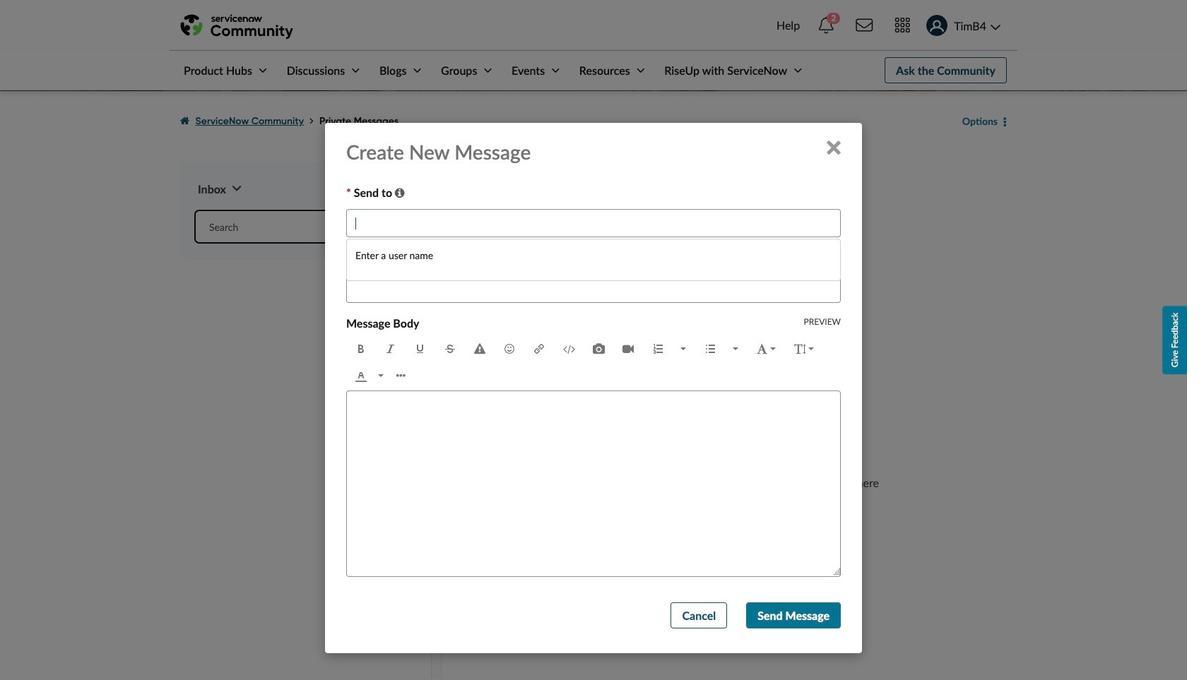 Task type: locate. For each thing, give the bounding box(es) containing it.
None submit
[[671, 603, 727, 629], [747, 603, 841, 629], [671, 603, 727, 629], [747, 603, 841, 629]]

menu bar
[[170, 51, 805, 90]]

numbered list image
[[681, 348, 686, 351]]

heading
[[346, 140, 531, 164]]

bullet list image
[[705, 342, 716, 354], [733, 348, 739, 351]]

insert emoji image
[[504, 342, 515, 354]]

dialog
[[325, 123, 862, 654]]

None text field
[[346, 275, 841, 303]]

italic image
[[385, 342, 397, 354]]

expand toolbar image
[[397, 369, 408, 380]]

list
[[180, 102, 953, 141]]

insert a spoiler tag image
[[474, 342, 486, 354]]

0 horizontal spatial bullet list image
[[705, 342, 716, 354]]

text color image down bold image at the bottom of the page
[[356, 369, 367, 380]]

insert video image
[[623, 342, 634, 354]]

text color image left expand toolbar icon
[[378, 375, 384, 378]]

bold image
[[356, 342, 367, 354]]

Enter a user name text field
[[356, 214, 377, 233]]

text color image
[[356, 369, 367, 380], [378, 375, 384, 378]]

numbered list image
[[652, 342, 664, 354]]

group
[[347, 337, 494, 362], [347, 337, 822, 389], [495, 337, 524, 362], [525, 337, 642, 362], [644, 337, 747, 362], [388, 363, 416, 389], [830, 566, 842, 578]]

1 horizontal spatial text color image
[[378, 375, 384, 378]]

Search text field
[[194, 210, 428, 244]]

insert/edit code sample image
[[563, 342, 575, 354]]



Task type: describe. For each thing, give the bounding box(es) containing it.
insert/edit link image
[[534, 342, 545, 354]]

underline image
[[415, 342, 426, 354]]

1 horizontal spatial bullet list image
[[733, 348, 739, 351]]

close image
[[827, 141, 841, 155]]

strikethrough image
[[445, 342, 456, 354]]

insert photos image
[[593, 342, 604, 354]]

0 horizontal spatial text color image
[[356, 369, 367, 380]]

users who have disabled private messages will be removed from the send list and not receive a message image
[[395, 187, 405, 199]]



Task type: vqa. For each thing, say whether or not it's contained in the screenshot.
the left Numbered list image
yes



